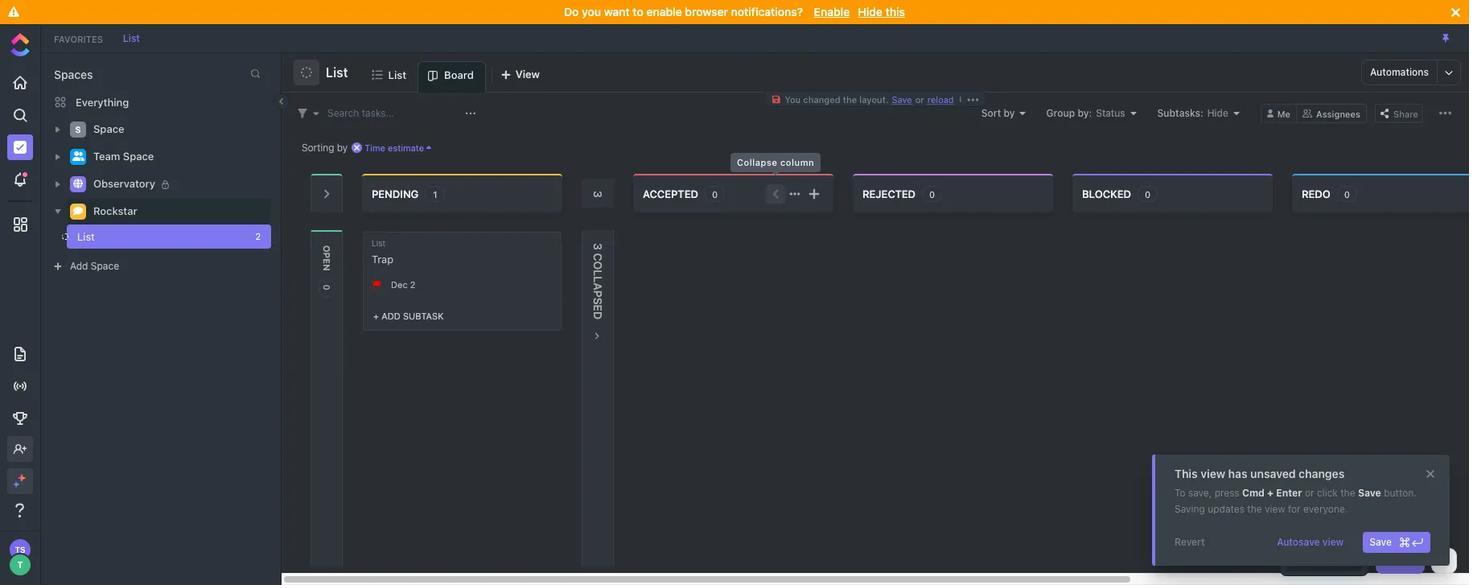 Task type: locate. For each thing, give the bounding box(es) containing it.
save left button.
[[1358, 487, 1382, 499]]

0 right redo
[[1345, 189, 1350, 199]]

globe image
[[73, 179, 83, 189]]

1 horizontal spatial or
[[1305, 487, 1315, 499]]

3 for 3
[[592, 191, 605, 198]]

list up search
[[326, 65, 348, 80]]

0 vertical spatial or
[[916, 94, 925, 105]]

a
[[592, 283, 605, 290]]

group by: status
[[1047, 107, 1126, 119]]

add space
[[70, 260, 119, 272]]

group
[[1047, 107, 1075, 119]]

0 vertical spatial space
[[93, 122, 124, 135]]

list link up search tasks... text field
[[388, 61, 413, 92]]

list link right favorites at the left
[[115, 32, 148, 44]]

hide left this
[[858, 5, 883, 19]]

p up n
[[322, 253, 332, 259]]

0 vertical spatial list link
[[115, 32, 148, 44]]

by right sort
[[1004, 107, 1015, 119]]

enable
[[647, 5, 682, 19]]

by right sorting
[[337, 141, 348, 153]]

1 vertical spatial add
[[382, 310, 401, 321]]

1 vertical spatial p
[[592, 290, 605, 298]]

search tasks...
[[328, 107, 395, 119]]

list trap
[[372, 238, 394, 266]]

0 for rejected
[[930, 189, 935, 199]]

by for sorting by
[[337, 141, 348, 153]]

assignees
[[1317, 108, 1361, 119]]

status
[[1096, 107, 1126, 119]]

0 horizontal spatial the
[[843, 94, 857, 105]]

1 vertical spatial 3
[[592, 243, 605, 250]]

2
[[255, 231, 261, 241], [410, 279, 416, 289]]

t
[[17, 559, 23, 570]]

view settings element
[[1436, 103, 1456, 123]]

you
[[582, 5, 601, 19]]

add left subtask
[[382, 310, 401, 321]]

2 3 from the top
[[592, 243, 605, 250]]

+ left subtask
[[373, 310, 379, 321]]

by
[[1004, 107, 1015, 119], [337, 141, 348, 153]]

2 vertical spatial view
[[1323, 536, 1344, 548]]

save inside save button
[[1370, 536, 1392, 548]]

rockstar
[[93, 205, 137, 217]]

1
[[433, 189, 437, 199]]

list up trap on the left of page
[[372, 238, 386, 248]]

sort
[[982, 107, 1001, 119]]

e
[[322, 259, 332, 264], [592, 305, 605, 311]]

0 right accepted
[[712, 189, 718, 199]]

0 vertical spatial save
[[892, 94, 912, 105]]

1 vertical spatial +
[[1268, 487, 1274, 499]]

trap
[[372, 253, 394, 266]]

0 horizontal spatial by
[[337, 141, 348, 153]]

rockstar link
[[93, 199, 261, 225]]

the down cmd
[[1248, 503, 1262, 515]]

space for add space
[[91, 260, 119, 272]]

list link down rockstar
[[40, 225, 245, 249]]

+ right cmd
[[1268, 487, 1274, 499]]

1 horizontal spatial the
[[1248, 503, 1262, 515]]

1 horizontal spatial add
[[382, 310, 401, 321]]

2 horizontal spatial view
[[1323, 536, 1344, 548]]

tasks...
[[362, 107, 395, 119]]

0 vertical spatial +
[[373, 310, 379, 321]]

sparkle svg 2 image
[[13, 481, 19, 487]]

e down "o"
[[322, 259, 332, 264]]

l down o
[[592, 276, 605, 283]]

view
[[516, 68, 540, 80]]

1 horizontal spatial by
[[1004, 107, 1015, 119]]

1 vertical spatial list link
[[388, 61, 413, 92]]

team space link
[[93, 144, 261, 170]]

1 vertical spatial space
[[123, 150, 154, 163]]

0 vertical spatial p
[[322, 253, 332, 259]]

comment image
[[73, 206, 83, 216]]

0 vertical spatial 3
[[592, 191, 605, 198]]

0 vertical spatial view
[[1201, 467, 1226, 480]]

2 vertical spatial save
[[1370, 536, 1392, 548]]

1 3 from the top
[[592, 191, 605, 198]]

0 right the rejected
[[930, 189, 935, 199]]

space inside team space link
[[123, 150, 154, 163]]

everyone.
[[1304, 503, 1348, 515]]

p up d
[[592, 290, 605, 298]]

1 horizontal spatial view
[[1265, 503, 1286, 515]]

save right layout.
[[892, 94, 912, 105]]

0 right blocked
[[1145, 189, 1151, 199]]

l up a
[[592, 270, 605, 276]]

o
[[592, 261, 605, 270]]

space up 'team'
[[93, 122, 124, 135]]

0 for blocked
[[1145, 189, 1151, 199]]

d
[[592, 311, 605, 320]]

sparkle svg 1 image
[[18, 474, 26, 482]]

1 horizontal spatial hide
[[1208, 107, 1229, 119]]

add
[[70, 260, 88, 272], [382, 310, 401, 321]]

list
[[123, 32, 140, 44], [326, 65, 348, 80], [388, 68, 406, 81], [77, 230, 95, 243], [372, 238, 386, 248]]

or left reload
[[916, 94, 925, 105]]

e down a
[[592, 305, 605, 311]]

task
[[1397, 555, 1419, 567]]

save button
[[889, 94, 916, 105]]

or left click
[[1305, 487, 1315, 499]]

spaces link
[[41, 68, 93, 81]]

0 horizontal spatial e
[[322, 259, 332, 264]]

1 horizontal spatial e
[[592, 305, 605, 311]]

view settings image
[[1440, 107, 1452, 119]]

ts
[[15, 545, 25, 555]]

enter
[[1277, 487, 1303, 499]]

0 vertical spatial add
[[70, 260, 88, 272]]

hide
[[858, 5, 883, 19], [1208, 107, 1229, 119]]

hide right subtasks:
[[1208, 107, 1229, 119]]

pending
[[372, 187, 419, 200]]

layout.
[[860, 94, 889, 105]]

list button
[[320, 55, 348, 90]]

1 vertical spatial view
[[1265, 503, 1286, 515]]

revert button
[[1169, 532, 1212, 553]]

save down button.
[[1370, 536, 1392, 548]]

list up search tasks... text field
[[388, 68, 406, 81]]

0 vertical spatial hide
[[858, 5, 883, 19]]

0 vertical spatial 2
[[255, 231, 261, 241]]

space up observatory
[[123, 150, 154, 163]]

enable
[[814, 5, 850, 19]]

1 vertical spatial the
[[1341, 487, 1356, 499]]

1 vertical spatial or
[[1305, 487, 1315, 499]]

want
[[604, 5, 630, 19]]

0 horizontal spatial +
[[373, 310, 379, 321]]

space link
[[93, 117, 261, 142]]

1 vertical spatial hide
[[1208, 107, 1229, 119]]

the left layout.
[[843, 94, 857, 105]]

1 vertical spatial 2
[[410, 279, 416, 289]]

dec
[[391, 279, 408, 289]]

the right click
[[1341, 487, 1356, 499]]

list inside list trap
[[372, 238, 386, 248]]

0 horizontal spatial hide
[[858, 5, 883, 19]]

view left for
[[1265, 503, 1286, 515]]

view button
[[493, 61, 547, 93]]

save inside this view has unsaved changes to save, press cmd + enter or click the save button. saving updates the view for everyone.
[[1358, 487, 1382, 499]]

save,
[[1189, 487, 1212, 499]]

1 horizontal spatial p
[[592, 290, 605, 298]]

view down everyone.
[[1323, 536, 1344, 548]]

add down "comment" image at the top
[[70, 260, 88, 272]]

rejected
[[863, 187, 916, 200]]

1 horizontal spatial +
[[1268, 487, 1274, 499]]

blocked
[[1082, 187, 1132, 200]]

or
[[916, 94, 925, 105], [1305, 487, 1315, 499]]

subtasks: hide
[[1158, 107, 1229, 119]]

autosave
[[1277, 536, 1320, 548]]

save
[[892, 94, 912, 105], [1358, 487, 1382, 499], [1370, 536, 1392, 548]]

p
[[322, 253, 332, 259], [592, 290, 605, 298]]

0 down n
[[322, 284, 332, 290]]

view inside button
[[1323, 536, 1344, 548]]

view for this
[[1201, 467, 1226, 480]]

+
[[373, 310, 379, 321], [1268, 487, 1274, 499]]

space
[[93, 122, 124, 135], [123, 150, 154, 163], [91, 260, 119, 272]]

Search tasks... text field
[[328, 102, 461, 124]]

3 c o l l a p s e d
[[592, 243, 605, 320]]

1 horizontal spatial 2
[[410, 279, 416, 289]]

1 vertical spatial by
[[337, 141, 348, 153]]

view up save,
[[1201, 467, 1226, 480]]

cmd
[[1243, 487, 1265, 499]]

user group image
[[72, 152, 84, 161]]

0 horizontal spatial view
[[1201, 467, 1226, 480]]

0 horizontal spatial p
[[322, 253, 332, 259]]

sort by
[[982, 107, 1015, 119]]

0 vertical spatial by
[[1004, 107, 1015, 119]]

space down rockstar
[[91, 260, 119, 272]]

by for sort by
[[1004, 107, 1015, 119]]

1 vertical spatial save
[[1358, 487, 1382, 499]]

list inside button
[[326, 65, 348, 80]]

2 vertical spatial space
[[91, 260, 119, 272]]



Task type: vqa. For each thing, say whether or not it's contained in the screenshot.
business time icon
no



Task type: describe. For each thing, give the bounding box(es) containing it.
list down "comment" image at the top
[[77, 230, 95, 243]]

3 for 3 c o l l a p s e d
[[592, 243, 605, 250]]

2 l from the top
[[592, 276, 605, 283]]

this
[[886, 5, 905, 19]]

favorites
[[54, 33, 103, 44]]

me
[[1278, 108, 1291, 119]]

dec 2
[[391, 279, 416, 289]]

0 vertical spatial e
[[322, 259, 332, 264]]

browser
[[685, 5, 728, 19]]

observatory
[[93, 177, 155, 190]]

unsaved
[[1251, 467, 1296, 480]]

2 vertical spatial list link
[[40, 225, 245, 249]]

share button
[[1375, 103, 1424, 123]]

you changed the layout. save or reload
[[785, 94, 954, 105]]

n
[[322, 264, 332, 271]]

changed
[[803, 94, 841, 105]]

this view has unsaved changes to save, press cmd + enter or click the save button. saving updates the view for everyone.
[[1175, 467, 1417, 515]]

sort by button
[[982, 107, 1026, 119]]

you
[[785, 94, 801, 105]]

0 horizontal spatial add
[[70, 260, 88, 272]]

sorting
[[302, 141, 334, 153]]

ts t
[[15, 545, 25, 570]]

autosave view
[[1277, 536, 1344, 548]]

1 vertical spatial e
[[592, 305, 605, 311]]

0 vertical spatial the
[[843, 94, 857, 105]]

revert
[[1175, 536, 1205, 548]]

list right favorites at the left
[[123, 32, 140, 44]]

subtask
[[403, 310, 444, 321]]

1 l from the top
[[592, 270, 605, 276]]

updates
[[1208, 503, 1245, 515]]

s
[[592, 298, 605, 305]]

o p e n
[[322, 245, 332, 271]]

saving
[[1175, 503, 1205, 515]]

+ inside this view has unsaved changes to save, press cmd + enter or click the save button. saving updates the view for everyone.
[[1268, 487, 1274, 499]]

board link
[[444, 62, 480, 92]]

2 horizontal spatial the
[[1341, 487, 1356, 499]]

time estimate
[[365, 142, 424, 153]]

by:
[[1078, 107, 1092, 119]]

subtasks:
[[1158, 107, 1204, 119]]

2 inside dropdown button
[[410, 279, 416, 289]]

share
[[1394, 108, 1419, 119]]

+ add subtask
[[373, 310, 444, 321]]

automations
[[1371, 66, 1429, 78]]

changes
[[1299, 467, 1345, 480]]

click
[[1317, 487, 1338, 499]]

or inside this view has unsaved changes to save, press cmd + enter or click the save button. saving updates the view for everyone.
[[1305, 487, 1315, 499]]

search
[[328, 107, 359, 119]]

spaces
[[54, 68, 93, 81]]

to
[[633, 5, 644, 19]]

redo
[[1302, 187, 1331, 200]]

has
[[1229, 467, 1248, 480]]

0 for redo
[[1345, 189, 1350, 199]]

0 for accepted
[[712, 189, 718, 199]]

team space
[[93, 150, 154, 163]]

team
[[93, 150, 120, 163]]

press
[[1215, 487, 1240, 499]]

me button
[[1261, 103, 1297, 123]]

do
[[564, 5, 579, 19]]

observatory link
[[93, 171, 261, 197]]

accepted
[[643, 187, 699, 200]]

board
[[444, 68, 474, 81]]

view for autosave
[[1323, 536, 1344, 548]]

0 horizontal spatial 2
[[255, 231, 261, 241]]

assignees button
[[1297, 103, 1367, 123]]

button.
[[1384, 487, 1417, 499]]

to
[[1175, 487, 1186, 499]]

c
[[592, 253, 605, 261]]

0 for o p e n
[[322, 284, 332, 290]]

dec 2 button
[[391, 279, 420, 292]]

save button
[[1364, 532, 1431, 553]]

everything link
[[41, 89, 281, 115]]

everything
[[76, 95, 129, 108]]

estimate
[[388, 142, 424, 153]]

reload
[[928, 94, 954, 105]]

notifications?
[[731, 5, 803, 19]]

0 horizontal spatial or
[[916, 94, 925, 105]]

for
[[1288, 503, 1301, 515]]

this
[[1175, 467, 1198, 480]]

automations button
[[1362, 60, 1437, 85]]

sorting by
[[302, 141, 348, 153]]

space for team space
[[123, 150, 154, 163]]

autosave view button
[[1271, 532, 1351, 553]]

time
[[365, 142, 385, 153]]

2 vertical spatial the
[[1248, 503, 1262, 515]]



